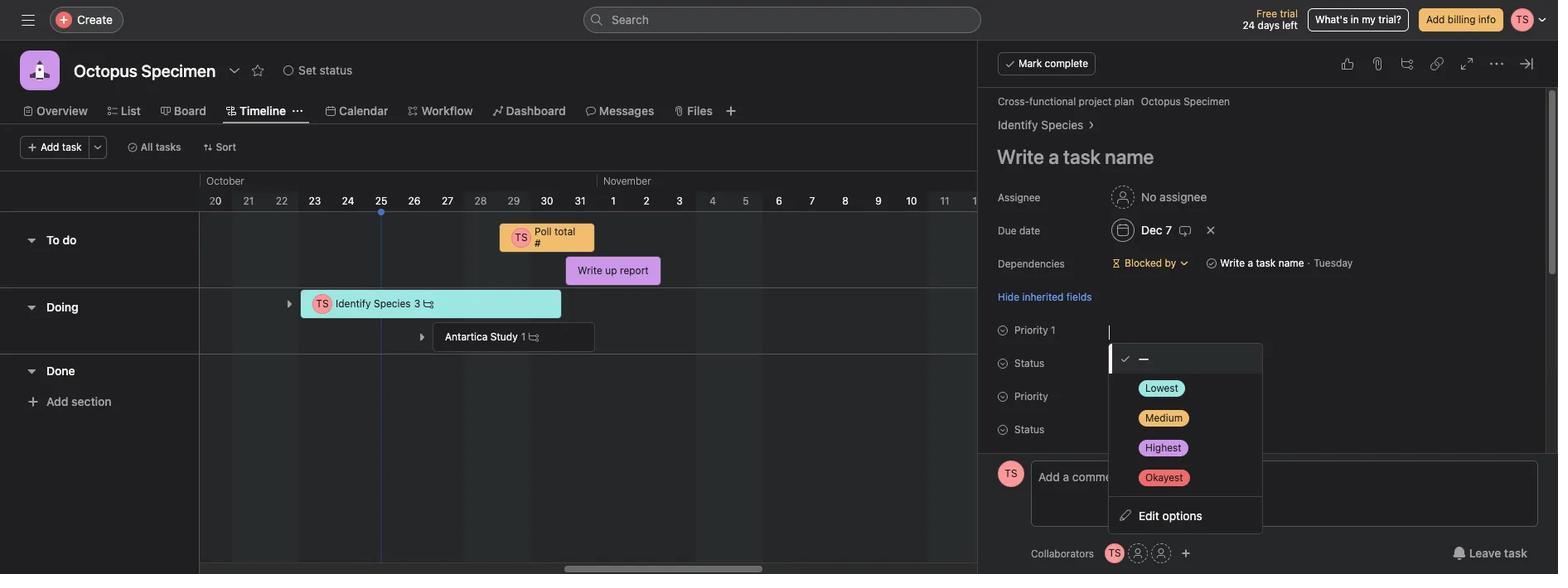 Task type: vqa. For each thing, say whether or not it's contained in the screenshot.
Frequent collaborators
no



Task type: describe. For each thing, give the bounding box(es) containing it.
files link
[[674, 102, 713, 120]]

messages
[[599, 104, 654, 118]]

copy task link image
[[1431, 57, 1444, 70]]

project
[[1079, 95, 1112, 108]]

set
[[299, 63, 316, 77]]

species inside dialog
[[1041, 118, 1084, 132]]

create button
[[50, 7, 123, 33]]

add section
[[46, 395, 112, 409]]

2 status from the top
[[1014, 424, 1045, 436]]

task for add task
[[62, 141, 82, 153]]

28
[[475, 195, 487, 207]]

sort
[[216, 141, 236, 153]]

in
[[1351, 13, 1359, 26]]

leftcount image
[[529, 332, 539, 342]]

8
[[842, 195, 849, 207]]

show options image
[[228, 64, 241, 77]]

search list box
[[583, 7, 981, 33]]

expand sidebar image
[[22, 13, 35, 27]]

no
[[1141, 190, 1157, 204]]

leave
[[1469, 546, 1501, 560]]

set status
[[299, 63, 352, 77]]

trial?
[[1379, 13, 1401, 26]]

1 vertical spatial identify species
[[336, 298, 411, 310]]

0 horizontal spatial 1
[[521, 331, 526, 343]]

30
[[541, 195, 553, 207]]

left
[[1282, 19, 1298, 31]]

trial
[[1280, 7, 1298, 20]]

write up report
[[578, 264, 649, 277]]

1 vertical spatial ts button
[[1105, 544, 1125, 564]]

0 horizontal spatial ts button
[[998, 461, 1024, 487]]

all
[[141, 141, 153, 153]]

main content inside dialog
[[986, 88, 1526, 574]]

name
[[1279, 257, 1304, 269]]

add billing info button
[[1419, 8, 1503, 31]]

blocked
[[1125, 257, 1162, 269]]

21
[[243, 195, 254, 207]]

november
[[603, 175, 651, 187]]

do
[[63, 233, 77, 247]]

0 horizontal spatial 7
[[809, 195, 815, 207]]

1 for november 1
[[611, 195, 616, 207]]

add task
[[41, 141, 82, 153]]

add for add section
[[46, 395, 68, 409]]

dialog containing identify species
[[978, 41, 1558, 574]]

hide
[[998, 290, 1020, 303]]

free
[[1257, 7, 1277, 20]]

timeline link
[[226, 102, 286, 120]]

repeats image
[[1179, 224, 1192, 237]]

to do button
[[46, 225, 77, 255]]

collaborators
[[1031, 547, 1094, 560]]

show subtasks for task antartica study image
[[417, 332, 427, 342]]

status
[[320, 63, 352, 77]]

no assignee button
[[1104, 182, 1215, 212]]

study
[[490, 331, 518, 343]]

a
[[1248, 257, 1253, 269]]

leave task button
[[1442, 539, 1538, 569]]

task inside main content
[[1256, 257, 1276, 269]]

calendar
[[339, 104, 388, 118]]

add or remove collaborators image
[[1181, 549, 1191, 559]]

functional
[[1029, 95, 1076, 108]]

add to starred image
[[251, 64, 265, 77]]

doing button
[[46, 293, 79, 322]]

collapse task list for the section doing image
[[25, 301, 38, 314]]

1 for priority 1
[[1051, 324, 1056, 336]]

1 vertical spatial 3
[[414, 298, 420, 310]]

dec 7
[[1141, 223, 1172, 237]]

10
[[906, 195, 917, 207]]

what's in my trial? button
[[1308, 8, 1409, 31]]

close details image
[[1520, 57, 1533, 70]]

specimen
[[1184, 95, 1230, 108]]

attachments: add a file to this task, image
[[1371, 57, 1384, 70]]

dependencies
[[998, 258, 1065, 270]]

1 status from the top
[[1014, 357, 1045, 370]]

mark complete
[[1019, 57, 1088, 70]]

to do
[[46, 233, 77, 247]]

doing
[[46, 300, 79, 314]]

complete
[[1045, 57, 1088, 70]]

antartica
[[445, 331, 488, 343]]

plan
[[1115, 95, 1134, 108]]

0 horizontal spatial 24
[[342, 195, 354, 207]]

write for write up report
[[578, 264, 602, 277]]

inherited
[[1022, 290, 1064, 303]]

section
[[71, 395, 112, 409]]

all tasks button
[[120, 136, 189, 159]]

#
[[535, 237, 541, 249]]

task for leave task
[[1504, 546, 1528, 560]]

cross-functional project plan link
[[998, 95, 1134, 108]]

info
[[1478, 13, 1496, 26]]

tuesday
[[1314, 257, 1353, 269]]

due
[[998, 225, 1017, 237]]

24 inside free trial 24 days left
[[1243, 19, 1255, 31]]

more actions for this task image
[[1490, 57, 1503, 70]]

26
[[408, 195, 421, 207]]

add tab image
[[724, 104, 738, 118]]

0 likes. click to like this task image
[[1341, 57, 1354, 70]]

identify inside main content
[[998, 118, 1038, 132]]

6
[[776, 195, 782, 207]]

9
[[875, 195, 882, 207]]



Task type: locate. For each thing, give the bounding box(es) containing it.
ts button
[[998, 461, 1024, 487], [1105, 544, 1125, 564]]

priority for priority
[[1014, 390, 1048, 403]]

0 vertical spatial add
[[1426, 13, 1445, 26]]

identify species link
[[998, 116, 1084, 134]]

1 horizontal spatial species
[[1041, 118, 1084, 132]]

dec 7 button
[[1104, 215, 1199, 245]]

1 inside november 1
[[611, 195, 616, 207]]

1 horizontal spatial write
[[1220, 257, 1245, 269]]

— button
[[1104, 318, 1203, 341]]

timeline
[[240, 104, 286, 118]]

billing
[[1448, 13, 1476, 26]]

1 horizontal spatial 24
[[1243, 19, 1255, 31]]

1 vertical spatial 7
[[1166, 223, 1172, 237]]

clear due date image
[[1206, 225, 1216, 235]]

priority down priority 1
[[1014, 390, 1048, 403]]

by
[[1165, 257, 1176, 269]]

add for add task
[[41, 141, 59, 153]]

11
[[940, 195, 949, 207]]

collapse task list for the section to do image
[[25, 234, 38, 247]]

add section button
[[20, 387, 118, 417]]

identify right show subtasks for task identify species image
[[336, 298, 371, 310]]

31
[[575, 195, 586, 207]]

leftcount image
[[424, 299, 434, 309]]

hide inherited fields button
[[998, 289, 1092, 305]]

report
[[620, 264, 649, 277]]

0 horizontal spatial identify
[[336, 298, 371, 310]]

0 vertical spatial species
[[1041, 118, 1084, 132]]

24 left days
[[1243, 19, 1255, 31]]

0 horizontal spatial task
[[62, 141, 82, 153]]

task left more actions image
[[62, 141, 82, 153]]

Task Name text field
[[986, 138, 1526, 176]]

octopus
[[1141, 95, 1181, 108]]

1 vertical spatial status
[[1014, 424, 1045, 436]]

free trial 24 days left
[[1243, 7, 1298, 31]]

task
[[62, 141, 82, 153], [1256, 257, 1276, 269], [1504, 546, 1528, 560]]

0 vertical spatial task
[[62, 141, 82, 153]]

24 left the 25
[[342, 195, 354, 207]]

what's in my trial?
[[1315, 13, 1401, 26]]

write a task name
[[1220, 257, 1304, 269]]

27
[[442, 195, 453, 207]]

0 vertical spatial ts button
[[998, 461, 1024, 487]]

1 horizontal spatial 7
[[1166, 223, 1172, 237]]

sort button
[[195, 136, 244, 159]]

1 horizontal spatial ts button
[[1105, 544, 1125, 564]]

add billing info
[[1426, 13, 1496, 26]]

0 horizontal spatial 3
[[414, 298, 420, 310]]

main content containing identify species
[[986, 88, 1526, 574]]

0 horizontal spatial identify species
[[336, 298, 411, 310]]

search button
[[583, 7, 981, 33]]

2 priority from the top
[[1014, 390, 1048, 403]]

tab actions image
[[293, 106, 302, 116]]

identify species down "functional"
[[998, 118, 1084, 132]]

priority for priority 1
[[1014, 324, 1048, 336]]

4
[[710, 195, 716, 207]]

antartica study
[[445, 331, 518, 343]]

0 vertical spatial 3
[[677, 195, 683, 207]]

20
[[209, 195, 222, 207]]

7
[[809, 195, 815, 207], [1166, 223, 1172, 237]]

board link
[[161, 102, 206, 120]]

add inside add billing info button
[[1426, 13, 1445, 26]]

board
[[174, 104, 206, 118]]

1 vertical spatial identify
[[336, 298, 371, 310]]

cross-functional project plan octopus specimen
[[998, 95, 1230, 108]]

messages link
[[586, 102, 654, 120]]

1 horizontal spatial task
[[1256, 257, 1276, 269]]

1 vertical spatial add
[[41, 141, 59, 153]]

poll total #
[[535, 225, 575, 249]]

0 vertical spatial 24
[[1243, 19, 1255, 31]]

collapse task list for the section done image
[[25, 364, 38, 378]]

main content
[[986, 88, 1526, 574]]

0 vertical spatial 7
[[809, 195, 815, 207]]

2 vertical spatial task
[[1504, 546, 1528, 560]]

1 horizontal spatial 3
[[677, 195, 683, 207]]

octopus specimen link
[[1141, 95, 1230, 108]]

1 vertical spatial task
[[1256, 257, 1276, 269]]

add for add billing info
[[1426, 13, 1445, 26]]

task right a
[[1256, 257, 1276, 269]]

0 vertical spatial priority
[[1014, 324, 1048, 336]]

priority down inherited
[[1014, 324, 1048, 336]]

1 priority from the top
[[1014, 324, 1048, 336]]

done
[[46, 363, 75, 378]]

2 vertical spatial add
[[46, 395, 68, 409]]

add inside button
[[46, 395, 68, 409]]

2 horizontal spatial task
[[1504, 546, 1528, 560]]

october
[[206, 175, 244, 187]]

1 horizontal spatial identify species
[[998, 118, 1084, 132]]

dialog
[[978, 41, 1558, 574]]

identify down the cross-
[[998, 118, 1038, 132]]

7 left repeats icon
[[1166, 223, 1172, 237]]

set status button
[[276, 59, 360, 82]]

add down done button
[[46, 395, 68, 409]]

total
[[554, 225, 575, 238]]

add inside add task button
[[41, 141, 59, 153]]

assignee
[[998, 191, 1040, 204]]

3 left leftcount image at the bottom
[[414, 298, 420, 310]]

add subtask image
[[1401, 57, 1414, 70]]

write left up
[[578, 264, 602, 277]]

hide inherited fields
[[998, 290, 1092, 303]]

1 horizontal spatial 1
[[611, 195, 616, 207]]

25
[[375, 195, 387, 207]]

overview link
[[23, 102, 88, 120]]

task right leave
[[1504, 546, 1528, 560]]

done button
[[46, 356, 75, 386]]

more actions image
[[93, 143, 102, 153]]

add left the billing
[[1426, 13, 1445, 26]]

12
[[973, 195, 983, 207]]

assignee
[[1160, 190, 1207, 204]]

write left a
[[1220, 257, 1245, 269]]

0 horizontal spatial species
[[374, 298, 411, 310]]

identify species left leftcount image at the bottom
[[336, 298, 411, 310]]

cross-
[[998, 95, 1029, 108]]

full screen image
[[1460, 57, 1474, 70]]

0 vertical spatial identify
[[998, 118, 1038, 132]]

all tasks
[[141, 141, 181, 153]]

7 left 8
[[809, 195, 815, 207]]

1 vertical spatial species
[[374, 298, 411, 310]]

write inside dialog
[[1220, 257, 1245, 269]]

1 horizontal spatial identify
[[998, 118, 1038, 132]]

5
[[743, 195, 749, 207]]

write for write a task name
[[1220, 257, 1245, 269]]

0 vertical spatial identify species
[[998, 118, 1084, 132]]

0 horizontal spatial write
[[578, 264, 602, 277]]

blocked by button
[[1104, 252, 1197, 275]]

mark complete button
[[998, 52, 1096, 75]]

mark
[[1019, 57, 1042, 70]]

0 vertical spatial status
[[1014, 357, 1045, 370]]

1 down the november
[[611, 195, 616, 207]]

dashboard
[[506, 104, 566, 118]]

list link
[[108, 102, 141, 120]]

1 left leftcount icon
[[521, 331, 526, 343]]

to
[[46, 233, 60, 247]]

7 inside dropdown button
[[1166, 223, 1172, 237]]

search
[[612, 12, 649, 27]]

3 left 4
[[677, 195, 683, 207]]

days
[[1258, 19, 1280, 31]]

my
[[1362, 13, 1376, 26]]

species down cross-functional project plan "link"
[[1041, 118, 1084, 132]]

species left leftcount image at the bottom
[[374, 298, 411, 310]]

—
[[1111, 325, 1118, 335]]

29
[[508, 195, 520, 207]]

1
[[611, 195, 616, 207], [1051, 324, 1056, 336], [521, 331, 526, 343]]

show subtasks for task identify species image
[[284, 299, 294, 309]]

1 vertical spatial priority
[[1014, 390, 1048, 403]]

2 horizontal spatial 1
[[1051, 324, 1056, 336]]

identify species inside main content
[[998, 118, 1084, 132]]

rocket image
[[30, 61, 50, 80]]

poll
[[535, 225, 552, 238]]

identify species
[[998, 118, 1084, 132], [336, 298, 411, 310]]

workflow
[[421, 104, 473, 118]]

calendar link
[[326, 102, 388, 120]]

status
[[1014, 357, 1045, 370], [1014, 424, 1045, 436]]

add down the overview link at the left of page
[[41, 141, 59, 153]]

up
[[605, 264, 617, 277]]

what's
[[1315, 13, 1348, 26]]

november 1
[[603, 175, 651, 207]]

1 down hide inherited fields button
[[1051, 324, 1056, 336]]

22
[[276, 195, 288, 207]]

None text field
[[70, 56, 220, 85], [1109, 322, 1121, 342], [70, 56, 220, 85], [1109, 322, 1121, 342]]

3
[[677, 195, 683, 207], [414, 298, 420, 310]]

1 vertical spatial 24
[[342, 195, 354, 207]]

add
[[1426, 13, 1445, 26], [41, 141, 59, 153], [46, 395, 68, 409]]

blocked by
[[1125, 257, 1176, 269]]



